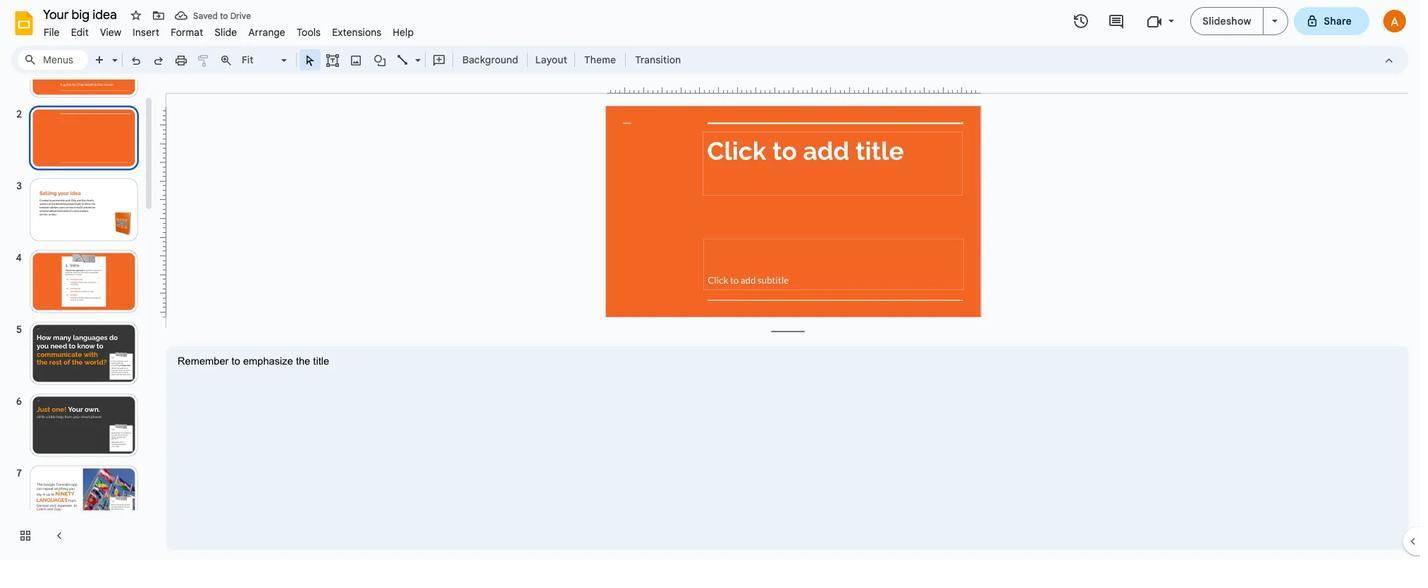 Task type: vqa. For each thing, say whether or not it's contained in the screenshot.
the Menus field
yes



Task type: locate. For each thing, give the bounding box(es) containing it.
extensions menu item
[[327, 24, 387, 41]]

insert menu item
[[127, 24, 165, 41]]

navigation
[[0, 20, 155, 562]]

main toolbar
[[87, 49, 688, 71]]

menu bar
[[38, 18, 420, 42]]

Zoom field
[[238, 50, 293, 71]]

Rename text field
[[38, 6, 125, 23]]

file menu item
[[38, 24, 65, 41]]

share
[[1324, 15, 1352, 27]]

background
[[463, 54, 519, 66]]

insert
[[133, 26, 159, 39]]

menu bar inside menu bar banner
[[38, 18, 420, 42]]

file
[[44, 26, 60, 39]]

transition button
[[629, 49, 688, 71]]

application containing slideshow
[[0, 0, 1421, 562]]

arrange menu item
[[243, 24, 291, 41]]

menu bar containing file
[[38, 18, 420, 42]]

shape image
[[372, 50, 388, 70]]

slide
[[215, 26, 237, 39]]

edit
[[71, 26, 89, 39]]

slide menu item
[[209, 24, 243, 41]]

slideshow
[[1203, 15, 1252, 27]]

saved
[[193, 10, 218, 21]]

application
[[0, 0, 1421, 562]]

to
[[220, 10, 228, 21]]



Task type: describe. For each thing, give the bounding box(es) containing it.
layout button
[[531, 49, 572, 71]]

slideshow button
[[1191, 7, 1264, 35]]

theme button
[[578, 49, 623, 71]]

Zoom text field
[[240, 50, 279, 70]]

background button
[[456, 49, 525, 71]]

theme
[[584, 54, 616, 66]]

view menu item
[[94, 24, 127, 41]]

edit menu item
[[65, 24, 94, 41]]

saved to drive button
[[171, 6, 255, 25]]

presentation options image
[[1272, 20, 1278, 23]]

extensions
[[332, 26, 382, 39]]

select line image
[[412, 51, 421, 56]]

insert image image
[[348, 50, 364, 70]]

help menu item
[[387, 24, 420, 41]]

share button
[[1294, 7, 1370, 35]]

Menus field
[[18, 50, 88, 70]]

transition
[[635, 54, 681, 66]]

Star checkbox
[[126, 6, 146, 25]]

tools menu item
[[291, 24, 327, 41]]

view
[[100, 26, 121, 39]]

format menu item
[[165, 24, 209, 41]]

layout
[[535, 54, 568, 66]]

drive
[[230, 10, 251, 21]]

format
[[171, 26, 203, 39]]

help
[[393, 26, 414, 39]]

tools
[[297, 26, 321, 39]]

saved to drive
[[193, 10, 251, 21]]

new slide with layout image
[[109, 51, 118, 56]]

menu bar banner
[[0, 0, 1421, 562]]

arrange
[[248, 26, 285, 39]]



